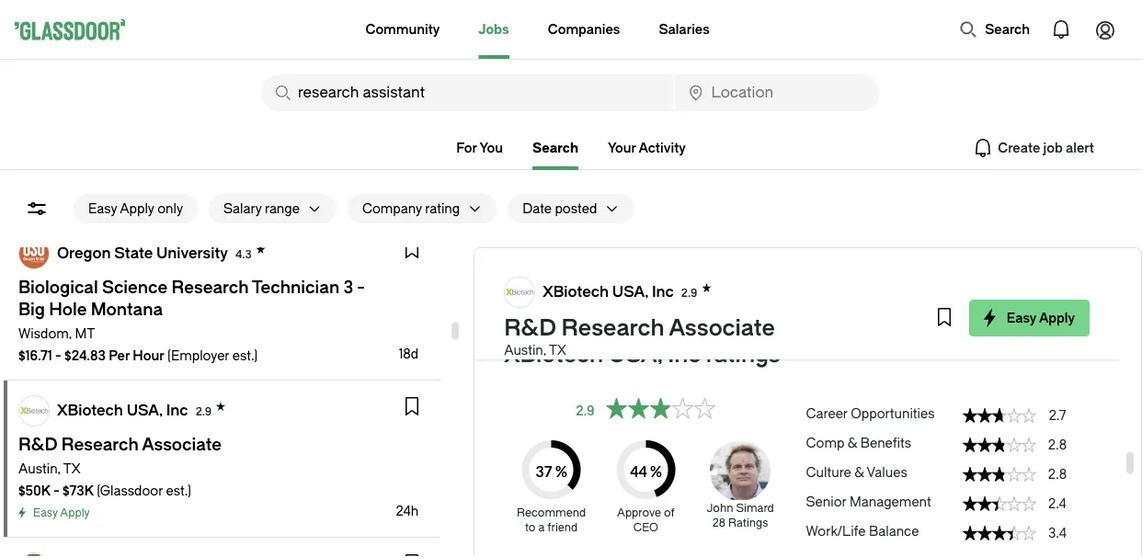 Task type: locate. For each thing, give the bounding box(es) containing it.
comp & benefits
[[806, 435, 911, 451]]

-
[[55, 348, 61, 363], [53, 483, 59, 498]]

2.8 for culture & values
[[1048, 467, 1067, 482]]

apply down (usd)
[[1039, 310, 1075, 325]]

status for career opportunities
[[963, 408, 1036, 423]]

easy down the $50k at the bottom of the page
[[33, 507, 58, 520]]

rating
[[425, 201, 460, 216]]

inc down (employer
[[166, 402, 188, 419]]

1 vertical spatial austin,
[[18, 461, 61, 476]]

easy apply only
[[88, 201, 183, 216]]

None field
[[261, 74, 673, 111], [675, 74, 879, 111]]

1 vertical spatial est.)
[[166, 483, 191, 498]]

1 vertical spatial &
[[848, 435, 857, 451]]

range
[[265, 201, 300, 216]]

r&d research associate austin, tx
[[504, 315, 775, 358]]

apply down $73k
[[60, 507, 90, 520]]

your
[[608, 140, 636, 155]]

1 horizontal spatial xbiotech usa, inc logo image
[[505, 278, 534, 307]]

0 horizontal spatial none field
[[261, 74, 673, 111]]

2.8 down 2.7
[[1048, 437, 1067, 452]]

est.) inside the austin, tx $50k - $73k (glassdoor est.)
[[166, 483, 191, 498]]

2 2.8 from the top
[[1048, 467, 1067, 482]]

- inside wisdom, mt $16.71 - $24.83 per hour (employer est.)
[[55, 348, 61, 363]]

&
[[710, 247, 720, 262], [848, 435, 857, 451], [854, 465, 864, 480]]

1 horizontal spatial easy apply
[[1007, 310, 1075, 325]]

- for $24.83
[[55, 348, 61, 363]]

status up work/life balance 3.4 stars out of 5 element
[[963, 497, 1036, 511]]

easy inside button
[[1007, 310, 1036, 325]]

to right $5
[[930, 247, 943, 262]]

austin, up the $50k at the bottom of the page
[[18, 461, 61, 476]]

& left values
[[854, 465, 864, 480]]

0 vertical spatial est.)
[[232, 348, 258, 363]]

research
[[561, 315, 664, 341]]

0 vertical spatial easy apply
[[1007, 310, 1075, 325]]

& right the pharmaceutical
[[710, 247, 720, 262]]

state
[[114, 245, 153, 262]]

2 vertical spatial &
[[854, 465, 864, 480]]

date
[[522, 201, 552, 216]]

1 horizontal spatial apply
[[120, 201, 154, 216]]

1 vertical spatial -
[[53, 483, 59, 498]]

to for a
[[525, 521, 536, 534]]

austin, inside the austin, tx $50k - $73k (glassdoor est.)
[[18, 461, 61, 476]]

(usd)
[[1015, 247, 1051, 262]]

0 vertical spatial search
[[985, 22, 1030, 37]]

xbiotech up research
[[543, 283, 609, 300]]

tx up $73k
[[63, 461, 80, 476]]

easy apply inside button
[[1007, 310, 1075, 325]]

usa, down hour
[[127, 402, 163, 419]]

1 vertical spatial apply
[[1039, 310, 1075, 325]]

& for pharmaceutical
[[710, 247, 720, 262]]

0 vertical spatial tx
[[549, 343, 566, 358]]

1 vertical spatial easy
[[1007, 310, 1036, 325]]

xbiotech usa, inc
[[543, 283, 674, 300], [57, 402, 188, 419]]

1 vertical spatial tx
[[63, 461, 80, 476]]

28
[[712, 517, 726, 530]]

status inside culture & values 2.8 stars out of 5 element
[[963, 467, 1036, 482]]

0 vertical spatial usa,
[[612, 283, 648, 300]]

0 horizontal spatial apply
[[60, 507, 90, 520]]

status inside career opportunities 2.7 stars out of 5 element
[[963, 408, 1036, 423]]

usa,
[[612, 283, 648, 300], [608, 342, 663, 368], [127, 402, 163, 419]]

2 horizontal spatial easy
[[1007, 310, 1036, 325]]

& for culture
[[854, 465, 864, 480]]

0 vertical spatial &
[[710, 247, 720, 262]]

est.) right (employer
[[232, 348, 258, 363]]

0 vertical spatial -
[[55, 348, 61, 363]]

status for work/life balance
[[963, 526, 1036, 541]]

ratings
[[706, 342, 780, 368]]

easy apply
[[1007, 310, 1075, 325], [33, 507, 90, 520]]

2.9 left 2.9 stars out of 5 image
[[576, 404, 595, 419]]

1 vertical spatial 2.8
[[1048, 467, 1067, 482]]

2.9 down pharmaceutical & biotechnology
[[681, 286, 697, 299]]

2.9 down (employer
[[196, 405, 212, 418]]

xbiotech usa, inc logo image down $16.71
[[19, 396, 49, 426]]

0 horizontal spatial est.)
[[166, 483, 191, 498]]

$73k
[[62, 483, 94, 498]]

$25
[[946, 247, 968, 262]]

xbiotech usa, inc logo image
[[505, 278, 534, 307], [19, 396, 49, 426]]

comp & benefits 2.8 stars out of 5 element
[[806, 427, 1090, 456]]

inc down biotechnology
[[652, 283, 674, 300]]

$50k
[[18, 483, 50, 498]]

status inside senior management 2.4 stars out of 5 element
[[963, 497, 1036, 511]]

1 horizontal spatial austin,
[[504, 343, 546, 358]]

xbiotech usa, inc down the per
[[57, 402, 188, 419]]

r&d
[[504, 315, 556, 341]]

apply left only
[[120, 201, 154, 216]]

status left 3.4
[[963, 526, 1036, 541]]

3.4
[[1048, 525, 1067, 541]]

senior management 2.4 stars out of 5 element
[[806, 485, 1090, 515]]

tx inside the austin, tx $50k - $73k (glassdoor est.)
[[63, 461, 80, 476]]

balance
[[869, 524, 919, 539]]

university
[[156, 245, 228, 262]]

0 horizontal spatial austin,
[[18, 461, 61, 476]]

est.) right (glassdoor
[[166, 483, 191, 498]]

0 horizontal spatial tx
[[63, 461, 80, 476]]

salaries
[[659, 22, 710, 37]]

status up the comp & benefits 2.8 stars out of 5 element
[[963, 408, 1036, 423]]

jobs
[[478, 22, 509, 37]]

xbiotech usa, inc logo image up r&d
[[505, 278, 534, 307]]

usa, down research
[[608, 342, 663, 368]]

2 horizontal spatial 2.9
[[681, 286, 697, 299]]

1 horizontal spatial est.)
[[232, 348, 258, 363]]

Search keyword field
[[261, 74, 673, 111]]

- inside the austin, tx $50k - $73k (glassdoor est.)
[[53, 483, 59, 498]]

work/life
[[806, 524, 866, 539]]

benefits
[[860, 435, 911, 451]]

easy apply down (usd)
[[1007, 310, 1075, 325]]

apply inside button
[[120, 201, 154, 216]]

activity
[[639, 140, 686, 155]]

usa, for the topmost xbiotech usa, inc logo
[[612, 283, 648, 300]]

tx
[[549, 343, 566, 358], [63, 461, 80, 476]]

your activity link
[[608, 140, 686, 155]]

0 horizontal spatial easy apply
[[33, 507, 90, 520]]

austin, down r&d
[[504, 343, 546, 358]]

tx down r&d
[[549, 343, 566, 358]]

2 horizontal spatial apply
[[1039, 310, 1075, 325]]

0 vertical spatial 2.8
[[1048, 437, 1067, 452]]

2 none field from the left
[[675, 74, 879, 111]]

1 horizontal spatial search
[[985, 22, 1030, 37]]

1 none field from the left
[[261, 74, 673, 111]]

1 vertical spatial to
[[525, 521, 536, 534]]

2.9
[[681, 286, 697, 299], [576, 404, 595, 419], [196, 405, 212, 418]]

search
[[985, 22, 1030, 37], [532, 140, 578, 155]]

salary range
[[223, 201, 300, 216]]

date posted button
[[508, 194, 597, 223]]

2 vertical spatial easy
[[33, 507, 58, 520]]

work/life balance 3.4 stars out of 5 element
[[806, 515, 1090, 544]]

18d
[[399, 346, 419, 361]]

status
[[606, 397, 716, 419], [963, 408, 1036, 423], [963, 438, 1036, 452], [963, 467, 1036, 482], [963, 497, 1036, 511], [963, 526, 1036, 541]]

revenue
[[806, 247, 862, 262]]

4.3
[[235, 248, 252, 261]]

0 vertical spatial easy
[[88, 201, 117, 216]]

0 vertical spatial austin,
[[504, 343, 546, 358]]

john
[[707, 502, 733, 515]]

recommend
[[517, 507, 586, 520]]

xbiotech down $24.83
[[57, 402, 123, 419]]

company
[[362, 201, 422, 216]]

of
[[664, 507, 675, 520]]

status for comp & benefits
[[963, 438, 1036, 452]]

0 horizontal spatial easy
[[33, 507, 58, 520]]

0 horizontal spatial search
[[532, 140, 578, 155]]

usa, down biotechnology
[[612, 283, 648, 300]]

1 2.8 from the top
[[1048, 437, 1067, 452]]

1 vertical spatial xbiotech usa, inc
[[57, 402, 188, 419]]

jobs link
[[478, 0, 509, 59]]

2.7
[[1049, 408, 1066, 423]]

2 vertical spatial apply
[[60, 507, 90, 520]]

companies
[[548, 22, 620, 37]]

status up culture & values 2.8 stars out of 5 element
[[963, 438, 1036, 452]]

status inside work/life balance 3.4 stars out of 5 element
[[963, 526, 1036, 541]]

- left $73k
[[53, 483, 59, 498]]

$16.71
[[18, 348, 52, 363]]

0 vertical spatial to
[[930, 247, 943, 262]]

easy apply down $73k
[[33, 507, 90, 520]]

easy up oregon
[[88, 201, 117, 216]]

1 horizontal spatial none field
[[675, 74, 879, 111]]

to inside recommend to a friend
[[525, 521, 536, 534]]

xbiotech down r&d
[[504, 342, 603, 368]]

inc down associate on the bottom right of the page
[[668, 342, 701, 368]]

ceo john simard image
[[710, 440, 771, 501]]

& inside pharmaceutical & biotechnology
[[710, 247, 720, 262]]

0 horizontal spatial to
[[525, 521, 536, 534]]

xbiotech usa, inc up research
[[543, 283, 674, 300]]

est.) inside wisdom, mt $16.71 - $24.83 per hour (employer est.)
[[232, 348, 258, 363]]

hour
[[133, 348, 164, 363]]

2.8 up 2.4
[[1048, 467, 1067, 482]]

Search location field
[[675, 74, 879, 111]]

xbiotech
[[543, 283, 609, 300], [504, 342, 603, 368], [57, 402, 123, 419]]

to left the a at bottom left
[[525, 521, 536, 534]]

none field search keyword
[[261, 74, 673, 111]]

1 horizontal spatial to
[[930, 247, 943, 262]]

inc
[[652, 283, 674, 300], [668, 342, 701, 368], [166, 402, 188, 419]]

- for $73k
[[53, 483, 59, 498]]

easy
[[88, 201, 117, 216], [1007, 310, 1036, 325], [33, 507, 58, 520]]

1 horizontal spatial easy
[[88, 201, 117, 216]]

your activity
[[608, 140, 686, 155]]

career
[[806, 406, 848, 421]]

1 horizontal spatial xbiotech usa, inc
[[543, 283, 674, 300]]

1 vertical spatial xbiotech
[[504, 342, 603, 368]]

to
[[930, 247, 943, 262], [525, 521, 536, 534]]

austin,
[[504, 343, 546, 358], [18, 461, 61, 476]]

status up senior management 2.4 stars out of 5 element
[[963, 467, 1036, 482]]

1 horizontal spatial tx
[[549, 343, 566, 358]]

& right comp
[[848, 435, 857, 451]]

est.)
[[232, 348, 258, 363], [166, 483, 191, 498]]

search link
[[532, 140, 578, 170]]

simard
[[736, 502, 774, 515]]

status inside the comp & benefits 2.8 stars out of 5 element
[[963, 438, 1036, 452]]

2 vertical spatial usa,
[[127, 402, 163, 419]]

biotechnology
[[611, 265, 700, 280]]

0 vertical spatial apply
[[120, 201, 154, 216]]

1 vertical spatial xbiotech usa, inc logo image
[[19, 396, 49, 426]]

austin, inside r&d research associate austin, tx
[[504, 343, 546, 358]]

- right $16.71
[[55, 348, 61, 363]]

status for senior management
[[963, 497, 1036, 511]]

easy down (usd)
[[1007, 310, 1036, 325]]



Task type: vqa. For each thing, say whether or not it's contained in the screenshot.
THE RATING
yes



Task type: describe. For each thing, give the bounding box(es) containing it.
oregon state university
[[57, 245, 228, 262]]

friend
[[547, 521, 578, 534]]

company rating
[[362, 201, 460, 216]]

2.4
[[1048, 496, 1067, 511]]

management
[[850, 494, 931, 509]]

date posted
[[522, 201, 597, 216]]

sector
[[504, 247, 546, 262]]

career opportunities 2.7 stars out of 5 element
[[806, 397, 1090, 427]]

mt
[[75, 326, 95, 341]]

to for $25
[[930, 247, 943, 262]]

2 vertical spatial inc
[[166, 402, 188, 419]]

easy apply button
[[969, 300, 1090, 337]]

search inside 'search' button
[[985, 22, 1030, 37]]

24h
[[396, 503, 419, 519]]

culture & values 2.8 stars out of 5 element
[[806, 456, 1090, 485]]

austin, tx $50k - $73k (glassdoor est.)
[[18, 461, 191, 498]]

for
[[456, 140, 477, 155]]

(employer
[[167, 348, 229, 363]]

work/life balance
[[806, 524, 919, 539]]

approve of ceo
[[617, 507, 675, 534]]

1 vertical spatial usa,
[[608, 342, 663, 368]]

1 vertical spatial inc
[[668, 342, 701, 368]]

john simard 28 ratings
[[707, 502, 774, 530]]

$5 to $25 million (usd)
[[913, 247, 1051, 262]]

0 horizontal spatial xbiotech usa, inc logo image
[[19, 396, 49, 426]]

for you
[[456, 140, 503, 155]]

culture & values
[[806, 465, 907, 480]]

senior management
[[806, 494, 931, 509]]

career opportunities
[[806, 406, 935, 421]]

apply inside button
[[1039, 310, 1075, 325]]

per
[[109, 348, 130, 363]]

a
[[538, 521, 545, 534]]

ceo
[[633, 521, 658, 534]]

0 vertical spatial xbiotech usa, inc
[[543, 283, 674, 300]]

approve
[[617, 507, 661, 520]]

& for comp
[[848, 435, 857, 451]]

1 vertical spatial search
[[532, 140, 578, 155]]

oregon
[[57, 245, 111, 262]]

0 horizontal spatial 2.9
[[196, 405, 212, 418]]

easy inside button
[[88, 201, 117, 216]]

pharmaceutical & biotechnology
[[611, 247, 720, 280]]

company rating trends element
[[806, 397, 1090, 550]]

ratings
[[728, 517, 768, 530]]

0 vertical spatial inc
[[652, 283, 674, 300]]

pharmaceutical
[[611, 247, 707, 262]]

usa, for left xbiotech usa, inc logo
[[127, 402, 163, 419]]

opportunities
[[851, 406, 935, 421]]

search button
[[950, 11, 1039, 48]]

values
[[867, 465, 907, 480]]

company ratings element
[[504, 440, 788, 535]]

salary
[[223, 201, 262, 216]]

0 vertical spatial xbiotech usa, inc logo image
[[505, 278, 534, 307]]

tx inside r&d research associate austin, tx
[[549, 343, 566, 358]]

company rating button
[[348, 194, 460, 223]]

0 vertical spatial xbiotech
[[543, 283, 609, 300]]

for you link
[[456, 140, 503, 155]]

status down xbiotech usa, inc ratings
[[606, 397, 716, 419]]

posted
[[555, 201, 597, 216]]

companies link
[[548, 0, 620, 59]]

senior
[[806, 494, 846, 509]]

wisdom, mt $16.71 - $24.83 per hour (employer est.)
[[18, 326, 258, 363]]

status for culture & values
[[963, 467, 1036, 482]]

1 horizontal spatial 2.9
[[576, 404, 595, 419]]

xbiotech usa, inc ratings
[[504, 342, 780, 368]]

2 vertical spatial xbiotech
[[57, 402, 123, 419]]

recommend to a friend
[[517, 507, 586, 534]]

open filter menu image
[[26, 198, 48, 220]]

0 horizontal spatial xbiotech usa, inc
[[57, 402, 188, 419]]

2.8 for comp & benefits
[[1048, 437, 1067, 452]]

wisdom,
[[18, 326, 72, 341]]

$5
[[913, 247, 927, 262]]

none field search location
[[675, 74, 879, 111]]

$24.83
[[64, 348, 106, 363]]

culture
[[806, 465, 851, 480]]

(glassdoor
[[97, 483, 163, 498]]

easy apply only button
[[74, 194, 198, 223]]

community
[[365, 22, 440, 37]]

1 vertical spatial easy apply
[[33, 507, 90, 520]]

comp
[[806, 435, 844, 451]]

only
[[157, 201, 183, 216]]

salaries link
[[659, 0, 710, 59]]

you
[[480, 140, 503, 155]]

million
[[971, 247, 1012, 262]]

community link
[[365, 0, 440, 59]]

associate
[[669, 315, 775, 341]]

salary range button
[[209, 194, 300, 223]]

2.9 stars out of 5 image
[[606, 397, 716, 426]]

oregon state university logo image
[[19, 239, 49, 268]]



